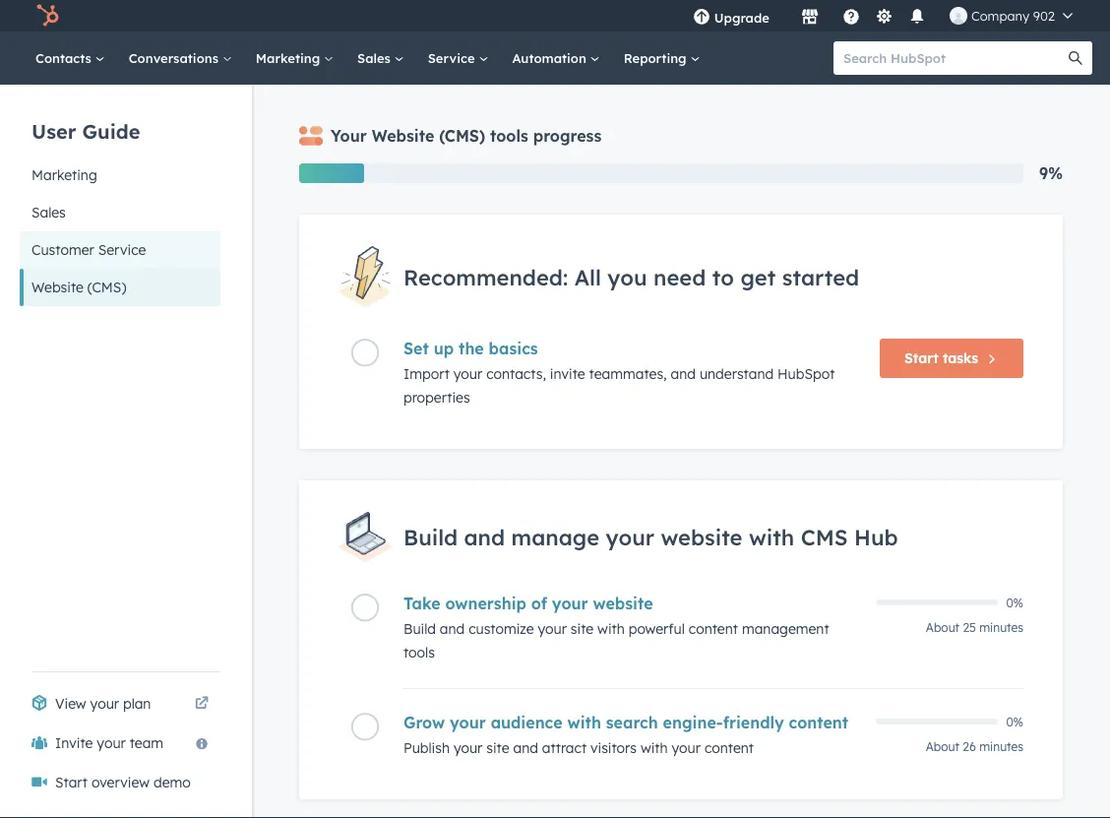Task type: vqa. For each thing, say whether or not it's contained in the screenshot.
the topmost Task
no



Task type: describe. For each thing, give the bounding box(es) containing it.
your inside "button"
[[97, 734, 126, 752]]

grow your audience with search engine-friendly content publish your site and attract visitors with your content
[[404, 713, 849, 756]]

reporting
[[624, 50, 691, 66]]

service link
[[416, 32, 500, 85]]

marketing inside "button"
[[32, 166, 97, 184]]

start overview demo
[[55, 774, 191, 791]]

your down engine-
[[672, 739, 701, 756]]

recommended:
[[404, 263, 568, 290]]

with up attract in the bottom of the page
[[568, 713, 601, 732]]

user
[[32, 119, 76, 143]]

upgrade
[[714, 9, 770, 26]]

customer
[[32, 241, 94, 258]]

minutes for grow your audience with search engine-friendly content
[[980, 739, 1024, 754]]

teammates,
[[589, 365, 667, 383]]

marketplaces image
[[801, 9, 819, 27]]

contacts,
[[486, 365, 546, 383]]

conversations link
[[117, 32, 244, 85]]

1 vertical spatial content
[[789, 713, 849, 732]]

Search HubSpot search field
[[834, 41, 1075, 75]]

basics
[[489, 339, 538, 359]]

team
[[130, 734, 164, 752]]

invite
[[550, 365, 585, 383]]

customer service
[[32, 241, 146, 258]]

25
[[963, 620, 976, 635]]

0% for grow your audience with search engine-friendly content
[[1007, 714, 1024, 729]]

website (cms)
[[32, 279, 126, 296]]

take ownership of your website build and customize your site with powerful content management tools
[[404, 594, 829, 661]]

set up the basics import your contacts, invite teammates, and understand hubspot properties
[[404, 339, 835, 406]]

demo
[[153, 774, 191, 791]]

link opens in a new window image
[[195, 692, 209, 716]]

you
[[608, 263, 647, 290]]

mateo roberts image
[[950, 7, 968, 25]]

your inside set up the basics import your contacts, invite teammates, and understand hubspot properties
[[454, 365, 483, 383]]

and inside take ownership of your website build and customize your site with powerful content management tools
[[440, 620, 465, 637]]

and inside set up the basics import your contacts, invite teammates, and understand hubspot properties
[[671, 365, 696, 383]]

attract
[[542, 739, 587, 756]]

settings image
[[876, 8, 893, 26]]

your website (cms) tools progress
[[331, 126, 602, 146]]

customer service button
[[20, 231, 221, 269]]

powerful
[[629, 620, 685, 637]]

link opens in a new window image
[[195, 697, 209, 711]]

grow
[[404, 713, 445, 732]]

publish
[[404, 739, 450, 756]]

hubspot image
[[35, 4, 59, 28]]

take ownership of your website button
[[404, 594, 864, 613]]

search
[[606, 713, 658, 732]]

invite your team button
[[20, 724, 221, 763]]

to
[[712, 263, 734, 290]]

notifications image
[[908, 9, 926, 27]]

your right publish
[[454, 739, 483, 756]]

ownership
[[445, 594, 527, 613]]

management
[[742, 620, 829, 637]]

about 26 minutes
[[926, 739, 1024, 754]]

start tasks button
[[880, 339, 1024, 378]]

marketing link
[[244, 32, 346, 85]]

site inside take ownership of your website build and customize your site with powerful content management tools
[[571, 620, 594, 637]]

1 build from the top
[[404, 524, 458, 551]]

help button
[[835, 0, 868, 32]]

import
[[404, 365, 450, 383]]

view your plan link
[[20, 684, 221, 724]]

up
[[434, 339, 454, 359]]

engine-
[[663, 713, 723, 732]]

reporting link
[[612, 32, 712, 85]]

take
[[404, 594, 441, 613]]

tasks
[[943, 350, 978, 367]]

upgrade image
[[693, 9, 711, 27]]

0 vertical spatial website
[[372, 126, 434, 146]]

9%
[[1040, 163, 1063, 183]]

cms
[[801, 524, 848, 551]]

your up take ownership of your website button
[[606, 524, 655, 551]]

all
[[575, 263, 601, 290]]

and up ownership
[[464, 524, 505, 551]]

start overview demo link
[[20, 763, 221, 802]]

start for start tasks
[[905, 350, 939, 367]]

company 902 button
[[938, 0, 1085, 32]]

sales inside the "sales" link
[[357, 50, 394, 66]]

site inside grow your audience with search engine-friendly content publish your site and attract visitors with your content
[[487, 739, 509, 756]]

need
[[654, 263, 706, 290]]

and inside grow your audience with search engine-friendly content publish your site and attract visitors with your content
[[513, 739, 538, 756]]

conversations
[[129, 50, 222, 66]]

manage
[[511, 524, 600, 551]]

(cms) inside button
[[87, 279, 126, 296]]

user guide
[[32, 119, 140, 143]]

start for start overview demo
[[55, 774, 88, 791]]

customize
[[469, 620, 534, 637]]

search image
[[1069, 51, 1083, 65]]

contacts
[[35, 50, 95, 66]]

notifications button
[[901, 0, 934, 32]]

your right grow
[[450, 713, 486, 732]]

recommended: all you need to get started
[[404, 263, 860, 290]]

grow your audience with search engine-friendly content button
[[404, 713, 864, 732]]

search button
[[1059, 41, 1093, 75]]

view your plan
[[55, 695, 151, 712]]

build and manage your website with cms hub
[[404, 524, 898, 551]]



Task type: locate. For each thing, give the bounding box(es) containing it.
minutes
[[980, 620, 1024, 635], [980, 739, 1024, 754]]

and
[[671, 365, 696, 383], [464, 524, 505, 551], [440, 620, 465, 637], [513, 739, 538, 756]]

about for grow your audience with search engine-friendly content
[[926, 739, 960, 754]]

website
[[372, 126, 434, 146], [32, 279, 84, 296]]

website right your at the top left
[[372, 126, 434, 146]]

service down sales button on the left of the page
[[98, 241, 146, 258]]

and down audience
[[513, 739, 538, 756]]

website (cms) button
[[20, 269, 221, 306]]

(cms) down service link
[[439, 126, 485, 146]]

0 horizontal spatial tools
[[404, 644, 435, 661]]

with left cms
[[749, 524, 795, 551]]

26
[[963, 739, 976, 754]]

understand
[[700, 365, 774, 383]]

sales link
[[346, 32, 416, 85]]

invite your team
[[55, 734, 164, 752]]

0 horizontal spatial service
[[98, 241, 146, 258]]

with down grow your audience with search engine-friendly content 'button'
[[641, 739, 668, 756]]

tools left progress
[[490, 126, 528, 146]]

help image
[[843, 9, 860, 27]]

1 horizontal spatial tools
[[490, 126, 528, 146]]

your left team
[[97, 734, 126, 752]]

0 vertical spatial tools
[[490, 126, 528, 146]]

0% up the about 26 minutes
[[1007, 714, 1024, 729]]

(cms) down customer service button at the top of the page
[[87, 279, 126, 296]]

your
[[331, 126, 367, 146]]

1 0% from the top
[[1007, 595, 1024, 610]]

1 vertical spatial marketing
[[32, 166, 97, 184]]

site down take ownership of your website button
[[571, 620, 594, 637]]

automation link
[[500, 32, 612, 85]]

minutes right 25
[[980, 620, 1024, 635]]

marketing button
[[20, 157, 221, 194]]

your down the at the left top of the page
[[454, 365, 483, 383]]

1 vertical spatial start
[[55, 774, 88, 791]]

content right powerful
[[689, 620, 738, 637]]

set up the basics button
[[404, 339, 864, 359]]

0 vertical spatial service
[[428, 50, 479, 66]]

0 vertical spatial sales
[[357, 50, 394, 66]]

tools
[[490, 126, 528, 146], [404, 644, 435, 661]]

0 vertical spatial (cms)
[[439, 126, 485, 146]]

1 vertical spatial website
[[32, 279, 84, 296]]

and down take at the bottom
[[440, 620, 465, 637]]

0 vertical spatial 0%
[[1007, 595, 1024, 610]]

about for take ownership of your website
[[926, 620, 960, 635]]

marketing down 'user'
[[32, 166, 97, 184]]

0 vertical spatial minutes
[[980, 620, 1024, 635]]

friendly
[[723, 713, 784, 732]]

website up take ownership of your website button
[[661, 524, 743, 551]]

1 vertical spatial (cms)
[[87, 279, 126, 296]]

guide
[[82, 119, 140, 143]]

0 vertical spatial build
[[404, 524, 458, 551]]

build
[[404, 524, 458, 551], [404, 620, 436, 637]]

0 vertical spatial website
[[661, 524, 743, 551]]

service
[[428, 50, 479, 66], [98, 241, 146, 258]]

sales inside sales button
[[32, 204, 66, 221]]

sales button
[[20, 194, 221, 231]]

visitors
[[591, 739, 637, 756]]

0% up about 25 minutes
[[1007, 595, 1024, 610]]

company
[[971, 7, 1030, 24]]

start down invite
[[55, 774, 88, 791]]

website for of
[[593, 594, 653, 613]]

the
[[459, 339, 484, 359]]

2 0% from the top
[[1007, 714, 1024, 729]]

1 horizontal spatial service
[[428, 50, 479, 66]]

2 build from the top
[[404, 620, 436, 637]]

hubspot
[[778, 365, 835, 383]]

marketing left the "sales" link
[[256, 50, 324, 66]]

audience
[[491, 713, 563, 732]]

0% for take ownership of your website
[[1007, 595, 1024, 610]]

1 vertical spatial sales
[[32, 204, 66, 221]]

with inside take ownership of your website build and customize your site with powerful content management tools
[[598, 620, 625, 637]]

0 horizontal spatial sales
[[32, 204, 66, 221]]

tools down take at the bottom
[[404, 644, 435, 661]]

0 vertical spatial start
[[905, 350, 939, 367]]

1 vertical spatial about
[[926, 739, 960, 754]]

service inside button
[[98, 241, 146, 258]]

service right the "sales" link
[[428, 50, 479, 66]]

0 horizontal spatial website
[[593, 594, 653, 613]]

0 horizontal spatial site
[[487, 739, 509, 756]]

plan
[[123, 695, 151, 712]]

about left 26
[[926, 739, 960, 754]]

1 horizontal spatial website
[[661, 524, 743, 551]]

1 horizontal spatial (cms)
[[439, 126, 485, 146]]

minutes right 26
[[980, 739, 1024, 754]]

1 vertical spatial site
[[487, 739, 509, 756]]

your website (cms) tools progress progress bar
[[299, 163, 364, 183]]

set
[[404, 339, 429, 359]]

with
[[749, 524, 795, 551], [598, 620, 625, 637], [568, 713, 601, 732], [641, 739, 668, 756]]

settings link
[[872, 5, 897, 26]]

automation
[[512, 50, 590, 66]]

sales up customer
[[32, 204, 66, 221]]

0 vertical spatial about
[[926, 620, 960, 635]]

progress
[[533, 126, 602, 146]]

tools inside take ownership of your website build and customize your site with powerful content management tools
[[404, 644, 435, 661]]

1 vertical spatial tools
[[404, 644, 435, 661]]

1 horizontal spatial marketing
[[256, 50, 324, 66]]

site
[[571, 620, 594, 637], [487, 739, 509, 756]]

your right the of at left
[[552, 594, 588, 613]]

1 vertical spatial website
[[593, 594, 653, 613]]

website down customer
[[32, 279, 84, 296]]

sales
[[357, 50, 394, 66], [32, 204, 66, 221]]

about 25 minutes
[[926, 620, 1024, 635]]

website up powerful
[[593, 594, 653, 613]]

website inside take ownership of your website build and customize your site with powerful content management tools
[[593, 594, 653, 613]]

0 vertical spatial site
[[571, 620, 594, 637]]

menu
[[679, 0, 1087, 32]]

1 vertical spatial 0%
[[1007, 714, 1024, 729]]

2 minutes from the top
[[980, 739, 1024, 754]]

start
[[905, 350, 939, 367], [55, 774, 88, 791]]

start left the "tasks"
[[905, 350, 939, 367]]

view
[[55, 695, 86, 712]]

0 horizontal spatial (cms)
[[87, 279, 126, 296]]

start inside button
[[905, 350, 939, 367]]

minutes for take ownership of your website
[[980, 620, 1024, 635]]

your
[[454, 365, 483, 383], [606, 524, 655, 551], [552, 594, 588, 613], [538, 620, 567, 637], [90, 695, 119, 712], [450, 713, 486, 732], [97, 734, 126, 752], [454, 739, 483, 756], [672, 739, 701, 756]]

build inside take ownership of your website build and customize your site with powerful content management tools
[[404, 620, 436, 637]]

1 minutes from the top
[[980, 620, 1024, 635]]

build down take at the bottom
[[404, 620, 436, 637]]

user guide views element
[[20, 85, 221, 306]]

of
[[531, 594, 547, 613]]

website inside the 'website (cms)' button
[[32, 279, 84, 296]]

0 horizontal spatial start
[[55, 774, 88, 791]]

sales right marketing link
[[357, 50, 394, 66]]

content right friendly
[[789, 713, 849, 732]]

2 about from the top
[[926, 739, 960, 754]]

about
[[926, 620, 960, 635], [926, 739, 960, 754]]

get
[[741, 263, 776, 290]]

content inside take ownership of your website build and customize your site with powerful content management tools
[[689, 620, 738, 637]]

1 vertical spatial build
[[404, 620, 436, 637]]

902
[[1033, 7, 1055, 24]]

0 horizontal spatial marketing
[[32, 166, 97, 184]]

contacts link
[[24, 32, 117, 85]]

and left understand
[[671, 365, 696, 383]]

your left plan
[[90, 695, 119, 712]]

about left 25
[[926, 620, 960, 635]]

company 902
[[971, 7, 1055, 24]]

start tasks
[[905, 350, 978, 367]]

overview
[[91, 774, 150, 791]]

0 vertical spatial marketing
[[256, 50, 324, 66]]

hub
[[855, 524, 898, 551]]

1 vertical spatial minutes
[[980, 739, 1024, 754]]

1 horizontal spatial sales
[[357, 50, 394, 66]]

1 vertical spatial service
[[98, 241, 146, 258]]

2 vertical spatial content
[[705, 739, 754, 756]]

properties
[[404, 389, 470, 406]]

1 horizontal spatial start
[[905, 350, 939, 367]]

started
[[782, 263, 860, 290]]

1 about from the top
[[926, 620, 960, 635]]

1 horizontal spatial site
[[571, 620, 594, 637]]

1 horizontal spatial website
[[372, 126, 434, 146]]

(cms)
[[439, 126, 485, 146], [87, 279, 126, 296]]

marketplaces button
[[789, 0, 831, 32]]

site down audience
[[487, 739, 509, 756]]

content down friendly
[[705, 739, 754, 756]]

invite
[[55, 734, 93, 752]]

0 vertical spatial content
[[689, 620, 738, 637]]

with down take ownership of your website button
[[598, 620, 625, 637]]

menu containing company 902
[[679, 0, 1087, 32]]

website for manage
[[661, 524, 743, 551]]

content
[[689, 620, 738, 637], [789, 713, 849, 732], [705, 739, 754, 756]]

build up take at the bottom
[[404, 524, 458, 551]]

your down the of at left
[[538, 620, 567, 637]]

0 horizontal spatial website
[[32, 279, 84, 296]]

hubspot link
[[24, 4, 74, 28]]



